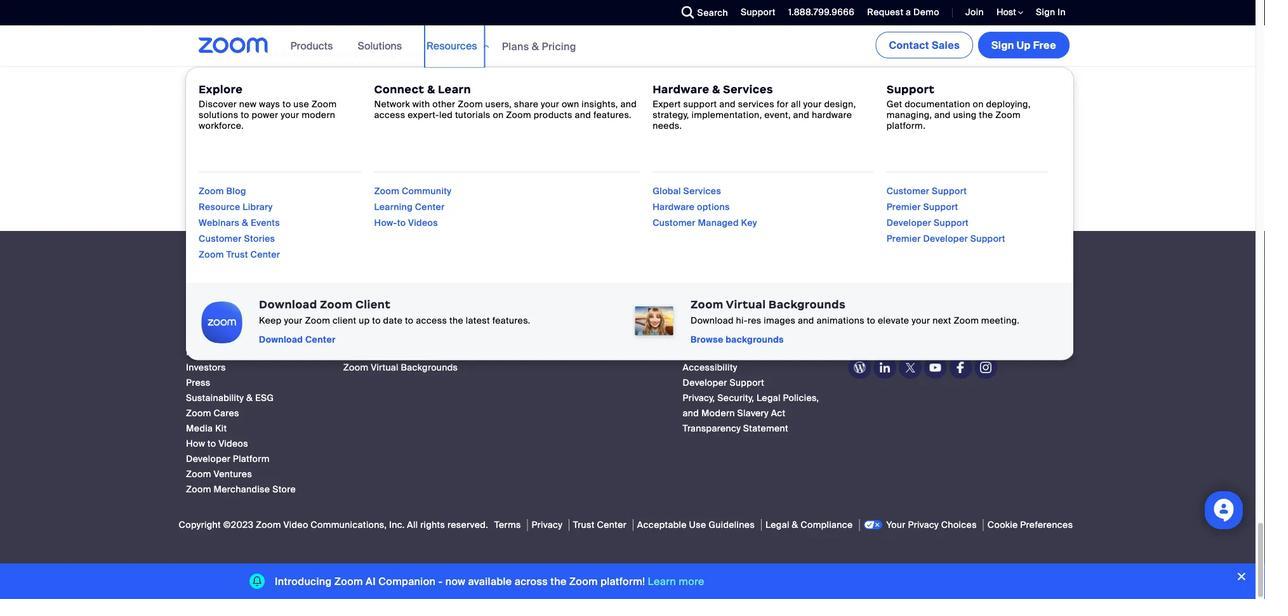 Task type: vqa. For each thing, say whether or not it's contained in the screenshot.
Terms to the right
yes



Task type: locate. For each thing, give the bounding box(es) containing it.
trust down customer stories "link"
[[226, 249, 248, 261]]

preferences
[[1021, 520, 1074, 532]]

1 horizontal spatial backgrounds
[[769, 298, 846, 312]]

0 horizontal spatial backgrounds
[[401, 362, 458, 374]]

2 horizontal spatial customer
[[887, 185, 930, 197]]

resources
[[427, 39, 477, 52]]

1 vertical spatial videos
[[219, 439, 248, 450]]

1 vertical spatial zoom blog link
[[186, 271, 233, 283]]

resource library link
[[199, 201, 273, 213]]

& right plans
[[532, 40, 539, 53]]

and inside zoom virtual backgrounds download hi-res images and animations to elevate your next zoom meeting.
[[798, 315, 815, 326]]

learn left more
[[648, 575, 677, 589]]

on left deploying, at the right of the page
[[973, 98, 984, 110]]

to inside zoom community learning center how-to videos
[[397, 217, 406, 229]]

event,
[[765, 109, 791, 121]]

access
[[374, 109, 406, 121], [416, 315, 447, 326]]

new
[[239, 98, 257, 110]]

legal right guidelines
[[766, 520, 790, 532]]

hardware up the expert
[[653, 83, 710, 97]]

videos
[[408, 217, 438, 229], [219, 439, 248, 450]]

videos right how-
[[408, 217, 438, 229]]

hardware down global at the right top
[[653, 201, 695, 213]]

0 horizontal spatial features.
[[493, 315, 531, 326]]

2 vertical spatial customer
[[199, 233, 242, 245]]

english button
[[849, 269, 910, 291]]

how-
[[374, 217, 397, 229]]

zoom blog link up customers
[[186, 271, 233, 283]]

videos inside zoom community learning center how-to videos
[[408, 217, 438, 229]]

0 horizontal spatial services
[[684, 185, 722, 197]]

download down keep
[[259, 334, 303, 346]]

0 horizontal spatial client
[[356, 298, 391, 312]]

community up 'how-to videos' link
[[402, 185, 452, 197]]

privacy right terms link
[[532, 520, 563, 532]]

in
[[400, 47, 408, 61], [403, 332, 411, 344]]

introducing zoom ai companion - now available across the zoom platform! learn more
[[275, 575, 705, 589]]

premier down customer support link
[[887, 201, 922, 213]]

zoom community learning center how-to videos
[[374, 185, 452, 229]]

more
[[679, 575, 705, 589]]

1 vertical spatial rooms
[[371, 301, 402, 313]]

zoom inside the account support center learning center zoom community contact us accessibility developer support privacy, security, legal policies, and modern slavery act transparency statement
[[683, 332, 708, 344]]

with
[[413, 98, 430, 110]]

client up the up
[[356, 298, 391, 312]]

1 horizontal spatial learn
[[648, 575, 677, 589]]

0 horizontal spatial request a demo
[[518, 317, 590, 328]]

in inside main content
[[400, 47, 408, 61]]

1 horizontal spatial client
[[404, 286, 429, 298]]

contact sales inside contact sales link
[[890, 38, 960, 52]]

download center link
[[259, 334, 336, 346]]

1 horizontal spatial privacy
[[909, 520, 939, 532]]

zoom merchandise store link
[[186, 484, 296, 496]]

1 horizontal spatial terms
[[495, 520, 521, 532]]

zoom's
[[209, 47, 245, 61]]

client for rooms
[[404, 286, 429, 298]]

tab list
[[190, 0, 1066, 168]]

download down support center link
[[691, 315, 734, 326]]

client inside zoom rooms client zoom rooms controller browser extension outlook plug-in android app zoom virtual backgrounds
[[404, 286, 429, 298]]

learning center link up 'how-to videos' link
[[374, 201, 445, 213]]

1 vertical spatial terms
[[495, 520, 521, 532]]

customer down webinars
[[199, 233, 242, 245]]

access down controller
[[416, 315, 447, 326]]

request up contact sales link
[[868, 6, 904, 18]]

contact
[[890, 38, 930, 52], [518, 286, 552, 298], [683, 347, 718, 359]]

request
[[868, 6, 904, 18], [518, 317, 554, 328]]

0 vertical spatial trust
[[226, 249, 248, 261]]

your up "download center"
[[284, 315, 303, 326]]

media kit link
[[186, 423, 227, 435]]

services inside the hardware & services expert support and services for all your design, strategy, implementation, event, and hardware needs.
[[723, 83, 774, 97]]

1 vertical spatial trust
[[573, 520, 595, 532]]

backgrounds down plug-
[[401, 362, 458, 374]]

client inside download zoom client keep your zoom client up to date to access the latest features.
[[356, 298, 391, 312]]

our
[[411, 47, 427, 61]]

banner containing explore
[[184, 25, 1075, 361]]

& inside "connect & learn network with other zoom users, share your own insights, and access expert-led tutorials on zoom products and features."
[[427, 83, 435, 97]]

& left esg on the left bottom of the page
[[246, 393, 253, 405]]

your right the ways
[[281, 109, 299, 121]]

-
[[439, 575, 443, 589]]

sign up free
[[992, 38, 1057, 52]]

blog inside the 'zoom blog resource library webinars & events customer stories zoom trust center'
[[226, 185, 246, 197]]

plans & pricing link
[[502, 40, 577, 53], [502, 40, 577, 53]]

design,
[[825, 98, 857, 110]]

all
[[407, 520, 418, 532]]

features. right latest
[[493, 315, 531, 326]]

0 horizontal spatial virtual
[[371, 362, 399, 374]]

hardware inside the hardware & services expert support and services for all your design, strategy, implementation, event, and hardware needs.
[[653, 83, 710, 97]]

0 vertical spatial community
[[402, 185, 452, 197]]

0 horizontal spatial access
[[374, 109, 406, 121]]

0 vertical spatial rooms
[[371, 286, 402, 298]]

press
[[186, 378, 211, 389]]

customer
[[887, 185, 930, 197], [653, 217, 696, 229], [199, 233, 242, 245]]

backgrounds up images
[[769, 298, 846, 312]]

to inside zoom blog customers our team careers integrations partners investors press sustainability & esg zoom cares media kit how to videos developer platform zoom ventures zoom merchandise store
[[208, 439, 216, 450]]

implementation,
[[692, 109, 763, 121]]

1 vertical spatial community
[[711, 332, 760, 344]]

1 vertical spatial learning
[[683, 317, 721, 328]]

0 horizontal spatial demo
[[564, 317, 590, 328]]

& up support at right top
[[713, 83, 721, 97]]

tab list inside main content
[[190, 0, 1066, 168]]

0 horizontal spatial sign
[[992, 38, 1015, 52]]

access down connect
[[374, 109, 406, 121]]

zoom ventures link
[[186, 469, 252, 481]]

on right tutorials
[[493, 109, 504, 121]]

0 horizontal spatial terms
[[248, 47, 278, 61]]

community
[[402, 185, 452, 197], [711, 332, 760, 344]]

1 horizontal spatial trust
[[573, 520, 595, 532]]

hardware
[[653, 83, 710, 97], [653, 201, 695, 213]]

premier support link
[[887, 201, 959, 213]]

tab list containing zoom's terms of service can be found
[[190, 0, 1066, 168]]

zoom rooms controller link
[[344, 301, 447, 313]]

1 vertical spatial hardware
[[653, 201, 695, 213]]

0 horizontal spatial request
[[518, 317, 554, 328]]

2 horizontal spatial the
[[980, 109, 994, 121]]

1 hardware from the top
[[653, 83, 710, 97]]

rooms
[[371, 286, 402, 298], [371, 301, 402, 313]]

0 horizontal spatial the
[[450, 315, 464, 326]]

rooms up zoom rooms controller link
[[371, 286, 402, 298]]

learning up browse
[[683, 317, 721, 328]]

stories
[[244, 233, 275, 245]]

trust right the privacy link
[[573, 520, 595, 532]]

sign left up
[[992, 38, 1015, 52]]

android app link
[[344, 347, 397, 359]]

browse backgrounds link
[[691, 334, 784, 346]]

0 vertical spatial videos
[[408, 217, 438, 229]]

0 vertical spatial services
[[723, 83, 774, 97]]

zoom inside 'explore discover new ways to use zoom solutions to power your modern workforce.'
[[312, 98, 337, 110]]

banner
[[184, 25, 1075, 361]]

0 horizontal spatial developer support link
[[683, 378, 765, 389]]

product information navigation
[[186, 25, 1075, 361]]

and left 'using'
[[935, 109, 951, 121]]

on inside support get documentation on deploying, managing, and using the zoom platform.
[[973, 98, 984, 110]]

learning up how-
[[374, 201, 413, 213]]

solutions button
[[358, 25, 408, 66]]

center down client
[[305, 334, 336, 346]]

community up us
[[711, 332, 760, 344]]

the right 'using'
[[980, 109, 994, 121]]

0 horizontal spatial zoom community link
[[374, 185, 452, 197]]

zoom
[[312, 98, 337, 110], [458, 98, 483, 110], [506, 109, 532, 121], [996, 109, 1021, 121], [199, 185, 224, 197], [374, 185, 400, 197], [199, 249, 224, 261], [186, 271, 211, 283], [344, 286, 369, 298], [320, 298, 353, 312], [691, 298, 724, 312], [344, 301, 369, 313], [305, 315, 330, 326], [954, 315, 980, 326], [683, 332, 708, 344], [344, 362, 369, 374], [186, 408, 211, 420], [186, 469, 211, 481], [186, 484, 211, 496], [256, 520, 281, 532], [335, 575, 363, 589], [570, 575, 598, 589]]

privacy right "your" in the bottom of the page
[[909, 520, 939, 532]]

0 horizontal spatial contact
[[518, 286, 552, 298]]

virtual up hi-
[[726, 298, 766, 312]]

1 vertical spatial backgrounds
[[401, 362, 458, 374]]

1 horizontal spatial customer
[[653, 217, 696, 229]]

1 horizontal spatial videos
[[408, 217, 438, 229]]

terms left the privacy link
[[495, 520, 521, 532]]

the inside download zoom client keep your zoom client up to date to access the latest features.
[[450, 315, 464, 326]]

1 vertical spatial premier
[[887, 233, 922, 245]]

resources button
[[427, 25, 489, 66]]

0 vertical spatial request
[[868, 6, 904, 18]]

your left own on the top of the page
[[541, 98, 560, 110]]

0 vertical spatial backgrounds
[[769, 298, 846, 312]]

1 vertical spatial request
[[518, 317, 554, 328]]

learn more link
[[648, 575, 705, 589]]

1 vertical spatial legal
[[766, 520, 790, 532]]

center inside zoom community learning center how-to videos
[[415, 201, 445, 213]]

1 horizontal spatial services
[[723, 83, 774, 97]]

client up controller
[[404, 286, 429, 298]]

options
[[697, 201, 730, 213]]

your left the next
[[912, 315, 931, 326]]

1 horizontal spatial sales
[[932, 38, 960, 52]]

0 vertical spatial learning
[[374, 201, 413, 213]]

in left 'our'
[[400, 47, 408, 61]]

center down stories
[[251, 249, 280, 261]]

features. inside download zoom client keep your zoom client up to date to access the latest features.
[[493, 315, 531, 326]]

1 vertical spatial virtual
[[371, 362, 399, 374]]

terms left of
[[248, 47, 278, 61]]

now
[[446, 575, 466, 589]]

0 horizontal spatial on
[[493, 109, 504, 121]]

of
[[281, 47, 291, 61]]

0 vertical spatial blog
[[226, 185, 246, 197]]

terms inside main content
[[248, 47, 278, 61]]

0 vertical spatial the
[[980, 109, 994, 121]]

and down privacy,
[[683, 408, 699, 420]]

contact sales inside footer
[[518, 286, 578, 298]]

0 vertical spatial zoom blog link
[[199, 185, 246, 197]]

can
[[333, 47, 351, 61]]

backgrounds inside zoom virtual backgrounds download hi-res images and animations to elevate your next zoom meeting.
[[769, 298, 846, 312]]

store
[[273, 484, 296, 496]]

& up with
[[427, 83, 435, 97]]

& inside the hardware & services expert support and services for all your design, strategy, implementation, event, and hardware needs.
[[713, 83, 721, 97]]

zoom blog link up resource
[[199, 185, 246, 197]]

0 horizontal spatial privacy
[[532, 520, 563, 532]]

developer support link down premier support link
[[887, 217, 969, 229]]

inc.
[[389, 520, 405, 532]]

1 vertical spatial a
[[556, 317, 561, 328]]

& up customer stories "link"
[[242, 217, 249, 229]]

and right images
[[798, 315, 815, 326]]

virtual down app
[[371, 362, 399, 374]]

2 vertical spatial contact
[[683, 347, 718, 359]]

1 vertical spatial download
[[691, 315, 734, 326]]

customer inside customer support premier support developer support premier developer support
[[887, 185, 930, 197]]

2 premier from the top
[[887, 233, 922, 245]]

0 vertical spatial sales
[[932, 38, 960, 52]]

services up hardware options link
[[684, 185, 722, 197]]

the inside footer
[[551, 575, 567, 589]]

privacy
[[532, 520, 563, 532], [909, 520, 939, 532]]

premier
[[887, 201, 922, 213], [887, 233, 922, 245]]

accessibility
[[683, 362, 738, 374]]

1 vertical spatial request a demo
[[518, 317, 590, 328]]

insights,
[[582, 98, 618, 110]]

app
[[380, 347, 397, 359]]

2 vertical spatial download
[[259, 334, 303, 346]]

led
[[440, 109, 453, 121]]

the inside support get documentation on deploying, managing, and using the zoom platform.
[[980, 109, 994, 121]]

contact inside the meetings navigation
[[890, 38, 930, 52]]

your inside zoom virtual backgrounds download hi-res images and animations to elevate your next zoom meeting.
[[912, 315, 931, 326]]

center
[[455, 47, 486, 61]]

1 vertical spatial learn
[[648, 575, 677, 589]]

1 vertical spatial contact sales
[[518, 286, 578, 298]]

press link
[[186, 378, 211, 389]]

& for plans
[[532, 40, 539, 53]]

next
[[933, 315, 952, 326]]

trust
[[430, 47, 453, 61]]

tutorials
[[455, 109, 491, 121]]

0 horizontal spatial sales
[[554, 286, 578, 298]]

features. right own on the top of the page
[[594, 109, 632, 121]]

found
[[369, 47, 397, 61]]

1 horizontal spatial learning center link
[[683, 317, 753, 328]]

legal up act
[[757, 393, 781, 405]]

kit
[[215, 423, 227, 435]]

download up keep
[[259, 298, 317, 312]]

request a demo link
[[858, 0, 943, 25], [868, 6, 940, 18], [518, 317, 590, 328]]

sign in link
[[1027, 0, 1073, 25], [1037, 6, 1066, 18]]

1 vertical spatial contact
[[518, 286, 552, 298]]

download zoom client image
[[199, 299, 247, 346]]

backgrounds inside zoom rooms client zoom rooms controller browser extension outlook plug-in android app zoom virtual backgrounds
[[401, 362, 458, 374]]

2 vertical spatial the
[[551, 575, 567, 589]]

sign left the "in"
[[1037, 6, 1056, 18]]

request right latest
[[518, 317, 554, 328]]

developer inside zoom blog customers our team careers integrations partners investors press sustainability & esg zoom cares media kit how to videos developer platform zoom ventures zoom merchandise store
[[186, 454, 231, 465]]

center up 'how-to videos' link
[[415, 201, 445, 213]]

1 vertical spatial blog
[[214, 271, 233, 283]]

host
[[997, 6, 1019, 18]]

contact sales
[[890, 38, 960, 52], [518, 286, 578, 298]]

0 horizontal spatial community
[[402, 185, 452, 197]]

1 vertical spatial services
[[684, 185, 722, 197]]

videos up developer platform link
[[219, 439, 248, 450]]

integrations
[[186, 332, 238, 344]]

download inside download zoom client keep your zoom client up to date to access the latest features.
[[259, 298, 317, 312]]

support
[[684, 98, 717, 110]]

zoom logo image
[[199, 37, 268, 53]]

join link
[[957, 0, 988, 25], [966, 6, 985, 18]]

1 rooms from the top
[[371, 286, 402, 298]]

customer inside the global services hardware options customer managed key
[[653, 217, 696, 229]]

platform
[[233, 454, 270, 465]]

the right across
[[551, 575, 567, 589]]

services up services
[[723, 83, 774, 97]]

0 vertical spatial download
[[259, 298, 317, 312]]

the for introducing
[[551, 575, 567, 589]]

& for legal
[[792, 520, 799, 532]]

0 vertical spatial learning center link
[[374, 201, 445, 213]]

1 vertical spatial sales
[[554, 286, 578, 298]]

0 vertical spatial sign
[[1037, 6, 1056, 18]]

0 horizontal spatial videos
[[219, 439, 248, 450]]

0 horizontal spatial contact sales
[[518, 286, 578, 298]]

1 horizontal spatial contact sales
[[890, 38, 960, 52]]

blog up customers
[[214, 271, 233, 283]]

1 horizontal spatial sign
[[1037, 6, 1056, 18]]

zoom community link up 'how-to videos' link
[[374, 185, 452, 197]]

0 vertical spatial features.
[[594, 109, 632, 121]]

0 vertical spatial customer
[[887, 185, 930, 197]]

share
[[514, 98, 539, 110]]

learn up other
[[438, 83, 471, 97]]

learning center link down support center link
[[683, 317, 753, 328]]

1 vertical spatial access
[[416, 315, 447, 326]]

deploying,
[[987, 98, 1031, 110]]

meetings navigation
[[874, 25, 1073, 61]]

2 hardware from the top
[[653, 201, 695, 213]]

available
[[468, 575, 512, 589]]

1 horizontal spatial on
[[973, 98, 984, 110]]

0 vertical spatial premier
[[887, 201, 922, 213]]

security,
[[718, 393, 755, 405]]

blog up resource library link
[[226, 185, 246, 197]]

footer
[[0, 231, 1256, 600]]

virtual inside zoom rooms client zoom rooms controller browser extension outlook plug-in android app zoom virtual backgrounds
[[371, 362, 399, 374]]

1 vertical spatial demo
[[564, 317, 590, 328]]

0 vertical spatial contact sales
[[890, 38, 960, 52]]

main content containing zoom's terms of service can be found
[[0, 0, 1256, 231]]

0 vertical spatial in
[[400, 47, 408, 61]]

sign for sign in
[[1037, 6, 1056, 18]]

0 vertical spatial access
[[374, 109, 406, 121]]

customer up premier support link
[[887, 185, 930, 197]]

a inside footer
[[556, 317, 561, 328]]

1 vertical spatial features.
[[493, 315, 531, 326]]

blog for resource
[[226, 185, 246, 197]]

0 horizontal spatial customer
[[199, 233, 242, 245]]

sales inside footer
[[554, 286, 578, 298]]

connect
[[374, 83, 425, 97]]

1 horizontal spatial access
[[416, 315, 447, 326]]

blog inside zoom blog customers our team careers integrations partners investors press sustainability & esg zoom cares media kit how to videos developer platform zoom ventures zoom merchandise store
[[214, 271, 233, 283]]

1 horizontal spatial the
[[551, 575, 567, 589]]

cookie preferences link
[[984, 520, 1078, 532]]

rooms up date
[[371, 301, 402, 313]]

0 vertical spatial legal
[[757, 393, 781, 405]]

developer support link up security,
[[683, 378, 765, 389]]

1 vertical spatial the
[[450, 315, 464, 326]]

premier down premier support link
[[887, 233, 922, 245]]

learn inside footer
[[648, 575, 677, 589]]

footer containing about
[[0, 231, 1256, 600]]

customer stories link
[[199, 233, 275, 245]]

main content
[[0, 0, 1256, 231]]

download for center
[[259, 334, 303, 346]]

the left latest
[[450, 315, 464, 326]]

1 vertical spatial customer
[[653, 217, 696, 229]]

sign inside button
[[992, 38, 1015, 52]]

our team link
[[186, 301, 228, 313]]

other
[[433, 98, 456, 110]]

1 vertical spatial developer support link
[[683, 378, 765, 389]]

heading
[[849, 250, 1086, 262]]

& left 'compliance'
[[792, 520, 799, 532]]

your right all
[[804, 98, 822, 110]]

0 horizontal spatial trust
[[226, 249, 248, 261]]

keep
[[259, 315, 282, 326]]

1 premier from the top
[[887, 201, 922, 213]]

in down the extension
[[403, 332, 411, 344]]

compliance
[[801, 520, 853, 532]]

zoom community link up us
[[683, 332, 760, 344]]

center left acceptable
[[597, 520, 627, 532]]

copyright
[[179, 520, 221, 532]]

hardware
[[812, 109, 853, 121]]

0 horizontal spatial learn
[[438, 83, 471, 97]]

&
[[532, 40, 539, 53], [427, 83, 435, 97], [713, 83, 721, 97], [242, 217, 249, 229], [246, 393, 253, 405], [792, 520, 799, 532]]

customer down hardware options link
[[653, 217, 696, 229]]

customers
[[186, 286, 234, 298]]



Task type: describe. For each thing, give the bounding box(es) containing it.
virtual inside zoom virtual backgrounds download hi-res images and animations to elevate your next zoom meeting.
[[726, 298, 766, 312]]

accessibility link
[[683, 362, 738, 374]]

res
[[748, 315, 762, 326]]

join
[[966, 6, 985, 18]]

trust center link
[[569, 520, 631, 532]]

our
[[186, 301, 202, 313]]

to inside zoom virtual backgrounds download hi-res images and animations to elevate your next zoom meeting.
[[867, 315, 876, 326]]

customer support premier support developer support premier developer support
[[887, 185, 1006, 245]]

in
[[1058, 6, 1066, 18]]

ventures
[[214, 469, 252, 481]]

zoom's terms of service can be found in our trust center .
[[209, 47, 489, 61]]

services inside the global services hardware options customer managed key
[[684, 185, 722, 197]]

access inside download zoom client keep your zoom client up to date to access the latest features.
[[416, 315, 447, 326]]

up
[[359, 315, 370, 326]]

sales inside the meetings navigation
[[932, 38, 960, 52]]

expert-
[[408, 109, 440, 121]]

your inside download zoom client keep your zoom client up to date to access the latest features.
[[284, 315, 303, 326]]

events
[[251, 217, 280, 229]]

ways
[[259, 98, 280, 110]]

cookie preferences
[[988, 520, 1074, 532]]

modern
[[702, 408, 735, 420]]

managed
[[698, 217, 739, 229]]

network
[[374, 98, 410, 110]]

zoom cares link
[[186, 408, 239, 420]]

1 horizontal spatial zoom community link
[[683, 332, 760, 344]]

request a demo inside footer
[[518, 317, 590, 328]]

download inside zoom virtual backgrounds download hi-res images and animations to elevate your next zoom meeting.
[[691, 315, 734, 326]]

1 vertical spatial learning center link
[[683, 317, 753, 328]]

zoom blog link for customers
[[186, 271, 233, 283]]

1.888.799.9666
[[789, 6, 855, 18]]

contact inside the account support center learning center zoom community contact us accessibility developer support privacy, security, legal policies, and modern slavery act transparency statement
[[683, 347, 718, 359]]

and right products
[[575, 109, 592, 121]]

strategy,
[[653, 109, 690, 121]]

zoom virtual backgrounds image
[[631, 299, 678, 346]]

premier developer support link
[[887, 233, 1006, 245]]

team
[[204, 301, 228, 313]]

and right for
[[794, 109, 810, 121]]

2 rooms from the top
[[371, 301, 402, 313]]

pricing
[[542, 40, 577, 53]]

integrations link
[[186, 332, 238, 344]]

learn inside "connect & learn network with other zoom users, share your own insights, and access expert-led tutorials on zoom products and features."
[[438, 83, 471, 97]]

on inside "connect & learn network with other zoom users, share your own insights, and access expert-led tutorials on zoom products and features."
[[493, 109, 504, 121]]

solutions
[[199, 109, 238, 121]]

account support center learning center zoom community contact us accessibility developer support privacy, security, legal policies, and modern slavery act transparency statement
[[683, 286, 820, 435]]

& inside the 'zoom blog resource library webinars & events customer stories zoom trust center'
[[242, 217, 249, 229]]

use
[[690, 520, 707, 532]]

discover
[[199, 98, 237, 110]]

images
[[764, 315, 796, 326]]

browse
[[691, 334, 724, 346]]

explore
[[199, 83, 243, 97]]

zoom rooms client zoom rooms controller browser extension outlook plug-in android app zoom virtual backgrounds
[[344, 286, 458, 374]]

service
[[293, 47, 330, 61]]

controller
[[404, 301, 447, 313]]

your
[[887, 520, 906, 532]]

request inside footer
[[518, 317, 554, 328]]

1 horizontal spatial developer support link
[[887, 217, 969, 229]]

your inside the hardware & services expert support and services for all your design, strategy, implementation, event, and hardware needs.
[[804, 98, 822, 110]]

trust inside footer
[[573, 520, 595, 532]]

outlook
[[344, 332, 377, 344]]

sustainability & esg link
[[186, 393, 274, 405]]

terms inside footer
[[495, 520, 521, 532]]

legal & compliance
[[766, 520, 853, 532]]

outlook plug-in link
[[344, 332, 411, 344]]

& for hardware
[[713, 83, 721, 97]]

be
[[354, 47, 366, 61]]

developer inside the account support center learning center zoom community contact us accessibility developer support privacy, security, legal policies, and modern slavery act transparency statement
[[683, 378, 728, 389]]

0 vertical spatial demo
[[914, 6, 940, 18]]

legal inside the account support center learning center zoom community contact us accessibility developer support privacy, security, legal policies, and modern slavery act transparency statement
[[757, 393, 781, 405]]

global
[[653, 185, 682, 197]]

support inside support get documentation on deploying, managing, and using the zoom platform.
[[887, 83, 935, 97]]

1 privacy from the left
[[532, 520, 563, 532]]

heading inside footer
[[849, 250, 1086, 262]]

partners link
[[186, 347, 223, 359]]

and right insights,
[[621, 98, 637, 110]]

download for zoom
[[259, 298, 317, 312]]

contact us link
[[683, 347, 732, 359]]

careers
[[186, 317, 221, 328]]

communications,
[[311, 520, 387, 532]]

managing,
[[887, 109, 933, 121]]

center up hi-
[[720, 301, 750, 313]]

hi-
[[737, 315, 748, 326]]

learning inside the account support center learning center zoom community contact us accessibility developer support privacy, security, legal policies, and modern slavery act transparency statement
[[683, 317, 721, 328]]

zoom blog link for resource library
[[199, 185, 246, 197]]

browse backgrounds
[[691, 334, 784, 346]]

the for support
[[980, 109, 994, 121]]

library
[[243, 201, 273, 213]]

sign for sign up free
[[992, 38, 1015, 52]]

your inside 'explore discover new ways to use zoom solutions to power your modern workforce.'
[[281, 109, 299, 121]]

hardware inside the global services hardware options customer managed key
[[653, 201, 695, 213]]

legal & compliance link
[[762, 520, 857, 532]]

join link up the meetings navigation
[[966, 6, 985, 18]]

& inside zoom blog customers our team careers integrations partners investors press sustainability & esg zoom cares media kit how to videos developer platform zoom ventures zoom merchandise store
[[246, 393, 253, 405]]

demo inside footer
[[564, 317, 590, 328]]

0 vertical spatial a
[[906, 6, 912, 18]]

global services hardware options customer managed key
[[653, 185, 758, 229]]

and inside support get documentation on deploying, managing, and using the zoom platform.
[[935, 109, 951, 121]]

zoom inside support get documentation on deploying, managing, and using the zoom platform.
[[996, 109, 1021, 121]]

join link left host
[[957, 0, 988, 25]]

connect & learn network with other zoom users, share your own insights, and access expert-led tutorials on zoom products and features.
[[374, 83, 637, 121]]

how
[[186, 439, 205, 450]]

center inside the 'zoom blog resource library webinars & events customer stories zoom trust center'
[[251, 249, 280, 261]]

& for connect
[[427, 83, 435, 97]]

center up browse backgrounds
[[724, 317, 753, 328]]

users,
[[486, 98, 512, 110]]

access inside "connect & learn network with other zoom users, share your own insights, and access expert-led tutorials on zoom products and features."
[[374, 109, 406, 121]]

blog for customers
[[214, 271, 233, 283]]

animations
[[817, 315, 865, 326]]

customer support link
[[887, 185, 968, 197]]

zoom inside zoom community learning center how-to videos
[[374, 185, 400, 197]]

privacy,
[[683, 393, 715, 405]]

how to videos link
[[186, 439, 248, 450]]

sign in
[[1037, 6, 1066, 18]]

us
[[720, 347, 732, 359]]

reserved.
[[448, 520, 488, 532]]

using
[[954, 109, 977, 121]]

features. inside "connect & learn network with other zoom users, share your own insights, and access expert-led tutorials on zoom products and features."
[[594, 109, 632, 121]]

in inside zoom rooms client zoom rooms controller browser extension outlook plug-in android app zoom virtual backgrounds
[[403, 332, 411, 344]]

privacy, security, legal policies, and modern slavery act transparency statement link
[[683, 393, 820, 435]]

about link
[[186, 249, 216, 262]]

get
[[887, 98, 903, 110]]

acceptable use guidelines
[[638, 520, 755, 532]]

community inside the account support center learning center zoom community contact us accessibility developer support privacy, security, legal policies, and modern slavery act transparency statement
[[711, 332, 760, 344]]

2 privacy from the left
[[909, 520, 939, 532]]

power
[[252, 109, 278, 121]]

date
[[383, 315, 403, 326]]

zoom rooms client link
[[344, 286, 429, 298]]

community inside zoom community learning center how-to videos
[[402, 185, 452, 197]]

plug-
[[380, 332, 403, 344]]

sustainability
[[186, 393, 244, 405]]

and right support at right top
[[720, 98, 736, 110]]

1 horizontal spatial request
[[868, 6, 904, 18]]

customer inside the 'zoom blog resource library webinars & events customer stories zoom trust center'
[[199, 233, 242, 245]]

your inside "connect & learn network with other zoom users, share your own insights, and access expert-led tutorials on zoom products and features."
[[541, 98, 560, 110]]

zoom trust center link
[[199, 249, 280, 261]]

learning inside zoom community learning center how-to videos
[[374, 201, 413, 213]]

zoom blog resource library webinars & events customer stories zoom trust center
[[199, 185, 280, 261]]

products button
[[291, 25, 339, 66]]

client for zoom
[[356, 298, 391, 312]]

introducing
[[275, 575, 332, 589]]

videos inside zoom blog customers our team careers integrations partners investors press sustainability & esg zoom cares media kit how to videos developer platform zoom ventures zoom merchandise store
[[219, 439, 248, 450]]

trust inside the 'zoom blog resource library webinars & events customer stories zoom trust center'
[[226, 249, 248, 261]]

terms link
[[491, 520, 525, 532]]

latest
[[466, 315, 490, 326]]

and inside the account support center learning center zoom community contact us accessibility developer support privacy, security, legal policies, and modern slavery act transparency statement
[[683, 408, 699, 420]]

english
[[859, 274, 891, 286]]

use
[[294, 98, 309, 110]]

workforce.
[[199, 120, 244, 132]]

0 vertical spatial request a demo
[[868, 6, 940, 18]]

explore discover new ways to use zoom solutions to power your modern workforce.
[[199, 83, 337, 132]]

©2023
[[223, 520, 254, 532]]

slavery
[[738, 408, 769, 420]]

webinars & events link
[[199, 217, 280, 229]]

0 vertical spatial zoom community link
[[374, 185, 452, 197]]

companion
[[379, 575, 436, 589]]



